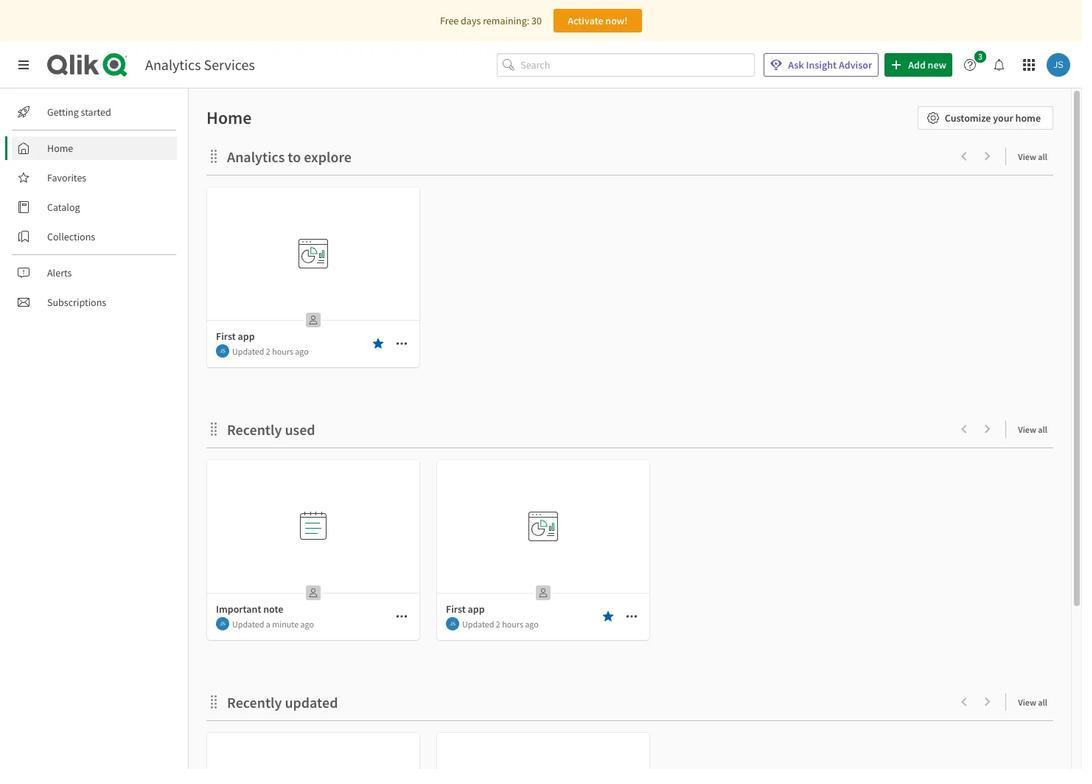 Task type: locate. For each thing, give the bounding box(es) containing it.
2 vertical spatial all
[[1039, 697, 1048, 708]]

view all link for analytics to explore
[[1019, 147, 1054, 165]]

1 horizontal spatial home
[[207, 106, 252, 129]]

0 vertical spatial first app
[[216, 330, 255, 343]]

getting started link
[[12, 100, 177, 124]]

analytics services element
[[145, 55, 255, 74]]

1 horizontal spatial first
[[446, 603, 466, 616]]

move collection image for analytics
[[206, 149, 221, 163]]

all
[[1039, 151, 1048, 162], [1039, 424, 1048, 435], [1039, 697, 1048, 708]]

home down services
[[207, 106, 252, 129]]

1 vertical spatial view all
[[1019, 424, 1048, 435]]

Search text field
[[521, 53, 755, 77]]

2 view all from the top
[[1019, 424, 1048, 435]]

1 vertical spatial first app
[[446, 603, 485, 616]]

1 vertical spatial view
[[1019, 424, 1037, 435]]

0 vertical spatial updated 2 hours ago
[[232, 346, 309, 357]]

move collection image
[[207, 694, 221, 709]]

updated a minute ago
[[232, 618, 314, 629]]

add
[[909, 58, 926, 72]]

analytics for analytics services
[[145, 55, 201, 74]]

advisor
[[839, 58, 873, 72]]

collections link
[[12, 225, 177, 249]]

1 view from the top
[[1019, 151, 1037, 162]]

add new button
[[885, 53, 953, 77]]

jacob simon image
[[1047, 53, 1071, 77], [216, 344, 229, 358], [216, 617, 229, 631], [446, 617, 459, 631]]

customize your home
[[945, 111, 1041, 125]]

0 horizontal spatial first app
[[216, 330, 255, 343]]

3 all from the top
[[1039, 697, 1048, 708]]

ask
[[789, 58, 804, 72]]

personal element for remove from favorites icon
[[532, 581, 555, 605]]

remaining:
[[483, 14, 530, 27]]

0 vertical spatial hours
[[272, 346, 293, 357]]

personal element for remove from favorites image
[[302, 308, 325, 332]]

ask insight advisor
[[789, 58, 873, 72]]

home
[[207, 106, 252, 129], [47, 142, 73, 155]]

1 vertical spatial first
[[446, 603, 466, 616]]

hours
[[272, 346, 293, 357], [502, 618, 524, 629]]

0 horizontal spatial analytics
[[145, 55, 201, 74]]

free days remaining: 30
[[440, 14, 542, 27]]

analytics
[[145, 55, 201, 74], [227, 148, 285, 166]]

collections
[[47, 230, 95, 243]]

0 horizontal spatial hours
[[272, 346, 293, 357]]

personal element
[[302, 308, 325, 332], [302, 581, 325, 605], [532, 581, 555, 605]]

analytics inside home main content
[[227, 148, 285, 166]]

2 for personal element associated with remove from favorites icon
[[496, 618, 501, 629]]

0 horizontal spatial 2
[[266, 346, 271, 357]]

1 horizontal spatial app
[[468, 603, 485, 616]]

home up favorites
[[47, 142, 73, 155]]

0 vertical spatial view all
[[1019, 151, 1048, 162]]

searchbar element
[[497, 53, 755, 77]]

recently
[[227, 420, 282, 439], [227, 693, 282, 712]]

view all link
[[1019, 147, 1054, 165], [1019, 420, 1054, 438], [1019, 693, 1054, 711]]

1 move collection image from the top
[[206, 149, 221, 163]]

3 view from the top
[[1019, 697, 1037, 708]]

3 button
[[959, 51, 991, 77]]

2 vertical spatial view
[[1019, 697, 1037, 708]]

favorites link
[[12, 166, 177, 190]]

2 vertical spatial view all
[[1019, 697, 1048, 708]]

move collection image for recently
[[206, 421, 221, 436]]

1 view all from the top
[[1019, 151, 1048, 162]]

hours for remove from favorites icon
[[502, 618, 524, 629]]

2 vertical spatial view all link
[[1019, 693, 1054, 711]]

home
[[1016, 111, 1041, 125]]

1 vertical spatial all
[[1039, 424, 1048, 435]]

customize
[[945, 111, 992, 125]]

jacob simon element
[[216, 344, 229, 358], [216, 617, 229, 631], [446, 617, 459, 631]]

now!
[[606, 14, 628, 27]]

0 horizontal spatial app
[[238, 330, 255, 343]]

important
[[216, 603, 261, 616]]

3 view all link from the top
[[1019, 693, 1054, 711]]

2 all from the top
[[1039, 424, 1048, 435]]

1 all from the top
[[1039, 151, 1048, 162]]

home inside navigation pane element
[[47, 142, 73, 155]]

0 vertical spatial view
[[1019, 151, 1037, 162]]

first app for remove from favorites icon
[[446, 603, 485, 616]]

1 vertical spatial 2
[[496, 618, 501, 629]]

3
[[979, 51, 983, 62]]

1 horizontal spatial updated 2 hours ago
[[462, 618, 539, 629]]

alerts
[[47, 266, 72, 280]]

1 vertical spatial updated 2 hours ago
[[462, 618, 539, 629]]

days
[[461, 14, 481, 27]]

1 vertical spatial analytics
[[227, 148, 285, 166]]

updated
[[232, 346, 264, 357], [232, 618, 264, 629], [462, 618, 494, 629]]

0 vertical spatial view all link
[[1019, 147, 1054, 165]]

3 view all from the top
[[1019, 697, 1048, 708]]

recently left used
[[227, 420, 282, 439]]

updated 2 hours ago
[[232, 346, 309, 357], [462, 618, 539, 629]]

services
[[204, 55, 255, 74]]

new
[[928, 58, 947, 72]]

first app
[[216, 330, 255, 343], [446, 603, 485, 616]]

1 horizontal spatial 2
[[496, 618, 501, 629]]

1 vertical spatial hours
[[502, 618, 524, 629]]

recently right move collection image on the left bottom
[[227, 693, 282, 712]]

used
[[285, 420, 315, 439]]

0 vertical spatial recently
[[227, 420, 282, 439]]

more actions image
[[396, 338, 408, 350], [396, 611, 408, 622], [626, 611, 638, 622]]

0 vertical spatial first
[[216, 330, 236, 343]]

remove from favorites image
[[603, 611, 614, 622]]

0 horizontal spatial home
[[47, 142, 73, 155]]

updated 2 hours ago for remove from favorites image
[[232, 346, 309, 357]]

home link
[[12, 136, 177, 160]]

first
[[216, 330, 236, 343], [446, 603, 466, 616]]

home inside main content
[[207, 106, 252, 129]]

analytics left to
[[227, 148, 285, 166]]

0 horizontal spatial first
[[216, 330, 236, 343]]

1 horizontal spatial analytics
[[227, 148, 285, 166]]

view all
[[1019, 151, 1048, 162], [1019, 424, 1048, 435], [1019, 697, 1048, 708]]

updated for remove from favorites image
[[232, 346, 264, 357]]

navigation pane element
[[0, 94, 188, 320]]

2
[[266, 346, 271, 357], [496, 618, 501, 629]]

ago
[[295, 346, 309, 357], [301, 618, 314, 629], [525, 618, 539, 629]]

alerts link
[[12, 261, 177, 285]]

recently updated link
[[227, 693, 344, 712]]

analytics to explore link
[[227, 148, 358, 166]]

customize your home button
[[918, 106, 1054, 130]]

2 move collection image from the top
[[206, 421, 221, 436]]

move collection image
[[206, 149, 221, 163], [206, 421, 221, 436]]

2 view from the top
[[1019, 424, 1037, 435]]

hours for remove from favorites image
[[272, 346, 293, 357]]

ago for personal element associated with remove from favorites icon
[[525, 618, 539, 629]]

catalog
[[47, 201, 80, 214]]

remove from favorites image
[[372, 338, 384, 350]]

0 vertical spatial move collection image
[[206, 149, 221, 163]]

analytics left services
[[145, 55, 201, 74]]

view
[[1019, 151, 1037, 162], [1019, 424, 1037, 435], [1019, 697, 1037, 708]]

0 vertical spatial 2
[[266, 346, 271, 357]]

getting
[[47, 105, 79, 119]]

1 vertical spatial home
[[47, 142, 73, 155]]

1 horizontal spatial hours
[[502, 618, 524, 629]]

1 vertical spatial recently
[[227, 693, 282, 712]]

2 view all link from the top
[[1019, 420, 1054, 438]]

0 vertical spatial analytics
[[145, 55, 201, 74]]

view all link for recently used
[[1019, 420, 1054, 438]]

2 for remove from favorites image personal element
[[266, 346, 271, 357]]

to
[[288, 148, 301, 166]]

ask insight advisor button
[[764, 53, 879, 77]]

app
[[238, 330, 255, 343], [468, 603, 485, 616]]

0 vertical spatial all
[[1039, 151, 1048, 162]]

0 vertical spatial home
[[207, 106, 252, 129]]

0 vertical spatial app
[[238, 330, 255, 343]]

1 vertical spatial view all link
[[1019, 420, 1054, 438]]

view for recently used
[[1019, 424, 1037, 435]]

1 view all link from the top
[[1019, 147, 1054, 165]]

recently updated
[[227, 693, 338, 712]]

activate now!
[[568, 14, 628, 27]]

1 vertical spatial app
[[468, 603, 485, 616]]

0 horizontal spatial updated 2 hours ago
[[232, 346, 309, 357]]

note
[[263, 603, 283, 616]]

1 vertical spatial move collection image
[[206, 421, 221, 436]]

1 horizontal spatial first app
[[446, 603, 485, 616]]

explore
[[304, 148, 352, 166]]

your
[[994, 111, 1014, 125]]



Task type: vqa. For each thing, say whether or not it's contained in the screenshot.
Last corresponding to Last trigger
no



Task type: describe. For each thing, give the bounding box(es) containing it.
all for recently used
[[1039, 424, 1048, 435]]

jacob simon element for remove from favorites image personal element
[[216, 344, 229, 358]]

view all link for recently updated
[[1019, 693, 1054, 711]]

analytics for analytics to explore
[[227, 148, 285, 166]]

analytics to explore
[[227, 148, 352, 166]]

recently for recently used
[[227, 420, 282, 439]]

view all for recently used
[[1019, 424, 1048, 435]]

first for personal element associated with remove from favorites icon's jacob simon element
[[446, 603, 466, 616]]

app for personal element associated with remove from favorites icon
[[468, 603, 485, 616]]

recently used link
[[227, 420, 321, 439]]

add new
[[909, 58, 947, 72]]

all for recently updated
[[1039, 697, 1048, 708]]

more actions image for remove from favorites image personal element
[[396, 338, 408, 350]]

recently for recently updated
[[227, 693, 282, 712]]

app for remove from favorites image personal element
[[238, 330, 255, 343]]

updated
[[285, 693, 338, 712]]

ago for remove from favorites image personal element
[[295, 346, 309, 357]]

subscriptions
[[47, 296, 106, 309]]

recently used
[[227, 420, 315, 439]]

view for analytics to explore
[[1019, 151, 1037, 162]]

view for recently updated
[[1019, 697, 1037, 708]]

updated for remove from favorites icon
[[462, 618, 494, 629]]

view all for analytics to explore
[[1019, 151, 1048, 162]]

insight
[[806, 58, 837, 72]]

view all for recently updated
[[1019, 697, 1048, 708]]

analytics services
[[145, 55, 255, 74]]

more actions image for personal element associated with remove from favorites icon
[[626, 611, 638, 622]]

close sidebar menu image
[[18, 59, 30, 71]]

free
[[440, 14, 459, 27]]

jacob simon element for personal element associated with remove from favorites icon
[[446, 617, 459, 631]]

activate
[[568, 14, 604, 27]]

first app for remove from favorites image
[[216, 330, 255, 343]]

favorites
[[47, 171, 86, 184]]

subscriptions link
[[12, 291, 177, 314]]

first for jacob simon element related to remove from favorites image personal element
[[216, 330, 236, 343]]

30
[[532, 14, 542, 27]]

activate now! link
[[554, 9, 642, 32]]

minute
[[272, 618, 299, 629]]

important note
[[216, 603, 283, 616]]

getting started
[[47, 105, 111, 119]]

home main content
[[183, 89, 1083, 769]]

a
[[266, 618, 271, 629]]

catalog link
[[12, 195, 177, 219]]

started
[[81, 105, 111, 119]]

all for analytics to explore
[[1039, 151, 1048, 162]]

updated 2 hours ago for remove from favorites icon
[[462, 618, 539, 629]]



